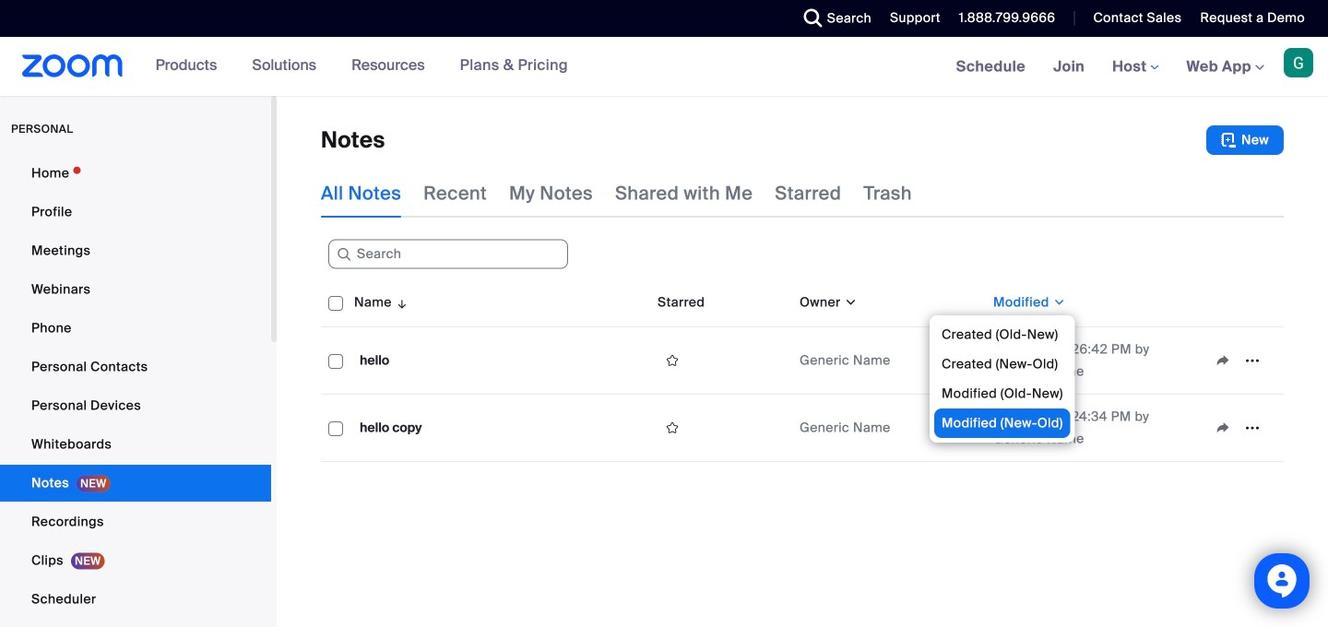 Task type: describe. For each thing, give the bounding box(es) containing it.
more options for hello copy image
[[1238, 420, 1267, 436]]

share image
[[1208, 352, 1238, 369]]

more options for hello image
[[1238, 352, 1267, 369]]

zoom logo image
[[22, 54, 123, 77]]

profile picture image
[[1284, 48, 1314, 77]]

2 down image from the left
[[1049, 293, 1066, 312]]



Task type: locate. For each thing, give the bounding box(es) containing it.
1 horizontal spatial down image
[[1049, 293, 1066, 312]]

arrow down image
[[392, 292, 409, 314]]

tabs of all notes page tab list
[[321, 170, 912, 218]]

personal menu menu
[[0, 155, 271, 627]]

meetings navigation
[[943, 37, 1328, 97]]

product information navigation
[[142, 37, 582, 96]]

down image
[[841, 293, 858, 312], [1049, 293, 1066, 312]]

0 horizontal spatial down image
[[841, 293, 858, 312]]

share image
[[1208, 420, 1238, 436]]

Search text field
[[328, 240, 568, 269]]

banner
[[0, 37, 1328, 97]]

application
[[321, 279, 1284, 462], [658, 347, 785, 375], [1208, 347, 1277, 375], [658, 414, 785, 442], [1208, 414, 1277, 442]]

menu
[[930, 315, 1075, 443]]

1 down image from the left
[[841, 293, 858, 312]]



Task type: vqa. For each thing, say whether or not it's contained in the screenshot.
Type Icon
no



